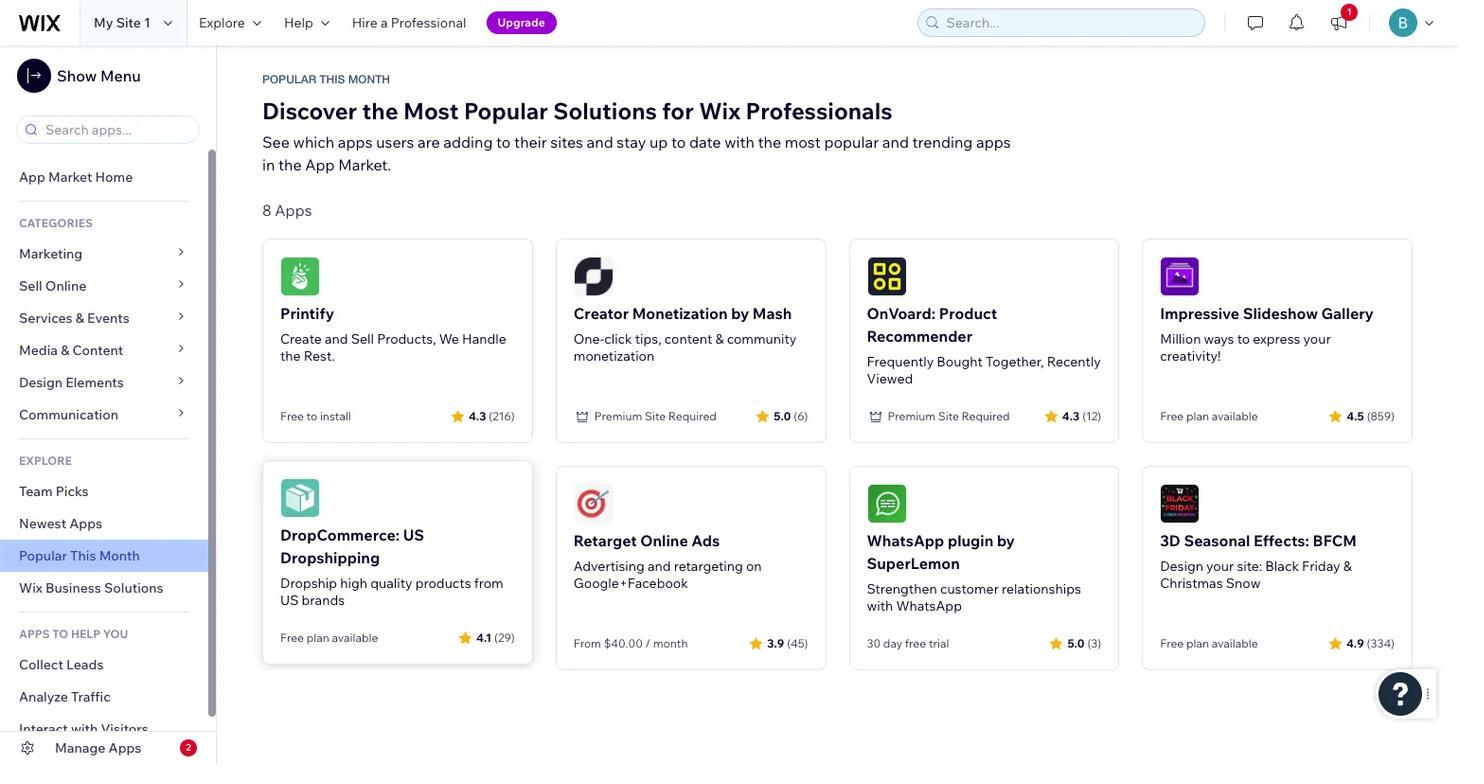 Task type: vqa. For each thing, say whether or not it's contained in the screenshot.


Task type: locate. For each thing, give the bounding box(es) containing it.
0 horizontal spatial sell
[[19, 278, 42, 295]]

and right create at the left
[[325, 331, 348, 348]]

services & events
[[19, 310, 130, 327]]

5.0
[[774, 409, 791, 423], [1068, 636, 1085, 650]]

content
[[665, 331, 713, 348]]

free for printify
[[280, 409, 304, 423]]

1 horizontal spatial site
[[645, 409, 666, 423]]

us left the brands
[[280, 592, 299, 609]]

us up quality
[[403, 526, 424, 545]]

1 4.3 from the left
[[469, 409, 486, 423]]

online up services & events
[[45, 278, 87, 295]]

whatsapp plugin by  superlemon logo image
[[867, 484, 907, 524]]

to right ways
[[1238, 331, 1250, 348]]

categories
[[19, 216, 93, 230]]

plan down the brands
[[307, 631, 329, 645]]

sell online link
[[0, 270, 208, 302]]

the left rest.
[[280, 348, 301, 365]]

menu
[[100, 66, 141, 85]]

2 premium from the left
[[888, 409, 936, 423]]

free down the brands
[[280, 631, 304, 645]]

1 horizontal spatial with
[[725, 133, 755, 152]]

1 horizontal spatial 1
[[1347, 6, 1352, 18]]

dropcommerce: us dropshipping dropship high quality products from us brands
[[280, 526, 504, 609]]

and
[[587, 133, 614, 152], [882, 133, 909, 152], [325, 331, 348, 348], [648, 558, 671, 575]]

free plan available down the brands
[[280, 631, 378, 645]]

apps up market.
[[338, 133, 373, 152]]

plan down christmas
[[1187, 636, 1209, 651]]

1 horizontal spatial us
[[403, 526, 424, 545]]

1 premium site required from the left
[[595, 409, 717, 423]]

wix
[[699, 97, 741, 125], [19, 580, 42, 597]]

and left retargeting
[[648, 558, 671, 575]]

2 vertical spatial with
[[71, 721, 98, 738]]

0 horizontal spatial required
[[669, 409, 717, 423]]

0 vertical spatial this
[[320, 73, 345, 86]]

free for impressive slideshow gallery
[[1160, 409, 1184, 423]]

popular this month inside popular this month link
[[19, 547, 140, 564]]

from
[[574, 636, 601, 651]]

(29)
[[494, 630, 515, 645]]

by for plugin
[[997, 531, 1015, 550]]

popular this month up business
[[19, 547, 140, 564]]

0 horizontal spatial site
[[116, 14, 141, 31]]

to inside impressive slideshow gallery million ways to express your creativity!
[[1238, 331, 1250, 348]]

1 vertical spatial solutions
[[104, 580, 163, 597]]

discover
[[262, 97, 357, 125]]

available down 'creativity!'
[[1212, 409, 1258, 423]]

business
[[45, 580, 101, 597]]

1 horizontal spatial required
[[962, 409, 1010, 423]]

apps down picks
[[69, 515, 102, 532]]

1 horizontal spatial app
[[305, 155, 335, 174]]

their
[[514, 133, 547, 152]]

you
[[103, 627, 128, 641]]

1 required from the left
[[669, 409, 717, 423]]

free down 'creativity!'
[[1160, 409, 1184, 423]]

premium down monetization
[[595, 409, 642, 423]]

0 vertical spatial month
[[348, 73, 390, 86]]

1 horizontal spatial by
[[997, 531, 1015, 550]]

see which apps users are adding to their sites and stay up to date with the most popular and trending apps in the app market.
[[262, 133, 1011, 174]]

3.9 (45)
[[767, 636, 808, 650]]

(3)
[[1088, 636, 1102, 650]]

online inside retarget online ads advertising and retargeting on google+facebook
[[640, 531, 688, 550]]

5.0 left (6)
[[774, 409, 791, 423]]

together,
[[986, 353, 1044, 370]]

services
[[19, 310, 73, 327]]

free
[[905, 636, 926, 651]]

0 vertical spatial with
[[725, 133, 755, 152]]

whatsapp
[[867, 531, 945, 550], [896, 598, 962, 615]]

wix left business
[[19, 580, 42, 597]]

to right 'up'
[[671, 133, 686, 152]]

0 horizontal spatial with
[[71, 721, 98, 738]]

to left install
[[307, 409, 317, 423]]

whatsapp plugin by superlemon strengthen customer relationships with whatsapp
[[867, 531, 1081, 615]]

your
[[1304, 331, 1331, 348], [1207, 558, 1234, 575]]

0 horizontal spatial design
[[19, 374, 63, 391]]

online left ads at the bottom left
[[640, 531, 688, 550]]

required down bought
[[962, 409, 1010, 423]]

which
[[293, 133, 335, 152]]

to
[[496, 133, 511, 152], [671, 133, 686, 152], [1238, 331, 1250, 348], [307, 409, 317, 423]]

solutions up stay
[[553, 97, 657, 125]]

elements
[[66, 374, 124, 391]]

(334)
[[1367, 636, 1395, 650]]

premium site required down bought
[[888, 409, 1010, 423]]

design inside the "3d seasonal effects: bfcm design your site: black friday & christmas snow"
[[1160, 558, 1204, 575]]

marketing link
[[0, 238, 208, 270]]

plan for impressive slideshow gallery
[[1187, 409, 1209, 423]]

wix business solutions
[[19, 580, 163, 597]]

solutions inside sidebar element
[[104, 580, 163, 597]]

1 vertical spatial us
[[280, 592, 299, 609]]

app inside see which apps users are adding to their sites and stay up to date with the most popular and trending apps in the app market.
[[305, 155, 335, 174]]

1 inside button
[[1347, 6, 1352, 18]]

30 day free trial
[[867, 636, 949, 651]]

ways
[[1204, 331, 1235, 348]]

sell up services
[[19, 278, 42, 295]]

1 horizontal spatial premium site required
[[888, 409, 1010, 423]]

1 vertical spatial online
[[640, 531, 688, 550]]

2 vertical spatial apps
[[109, 740, 141, 757]]

5.0 left (3)
[[1068, 636, 1085, 650]]

retargeting
[[674, 558, 743, 575]]

from $40.00 / month
[[574, 636, 688, 651]]

0 horizontal spatial online
[[45, 278, 87, 295]]

0 horizontal spatial this
[[70, 547, 96, 564]]

from
[[474, 575, 504, 592]]

0 vertical spatial online
[[45, 278, 87, 295]]

apps for newest apps
[[69, 515, 102, 532]]

4.1 (29)
[[476, 630, 515, 645]]

1 horizontal spatial apps
[[109, 740, 141, 757]]

1 horizontal spatial wix
[[699, 97, 741, 125]]

by right plugin at the right bottom of page
[[997, 531, 1015, 550]]

with right date
[[725, 133, 755, 152]]

0 vertical spatial whatsapp
[[867, 531, 945, 550]]

2 vertical spatial popular
[[19, 547, 67, 564]]

0 horizontal spatial popular this month
[[19, 547, 140, 564]]

1 horizontal spatial online
[[640, 531, 688, 550]]

0 horizontal spatial apps
[[338, 133, 373, 152]]

black
[[1266, 558, 1299, 575]]

we
[[439, 331, 459, 348]]

site down bought
[[938, 409, 959, 423]]

0 vertical spatial us
[[403, 526, 424, 545]]

month down hire
[[348, 73, 390, 86]]

0 horizontal spatial your
[[1207, 558, 1234, 575]]

4.1
[[476, 630, 492, 645]]

0 vertical spatial popular this month
[[262, 73, 390, 86]]

5.0 for whatsapp plugin by superlemon
[[1068, 636, 1085, 650]]

apps down visitors
[[109, 740, 141, 757]]

1 vertical spatial with
[[867, 598, 893, 615]]

sites
[[551, 133, 583, 152]]

by inside creator monetization by mash one-click tips, content & community monetization
[[731, 304, 749, 323]]

site right my
[[116, 14, 141, 31]]

free down christmas
[[1160, 636, 1184, 651]]

0 horizontal spatial premium
[[595, 409, 642, 423]]

1 vertical spatial whatsapp
[[896, 598, 962, 615]]

popular up discover
[[262, 73, 316, 86]]

media & content link
[[0, 334, 208, 367]]

home
[[95, 169, 133, 186]]

1 vertical spatial sell
[[351, 331, 374, 348]]

on
[[746, 558, 762, 575]]

site for creator monetization by mash
[[645, 409, 666, 423]]

your down gallery
[[1304, 331, 1331, 348]]

premium for creator monetization by mash
[[595, 409, 642, 423]]

& right friday
[[1344, 558, 1352, 575]]

2 horizontal spatial apps
[[275, 201, 312, 220]]

1 vertical spatial this
[[70, 547, 96, 564]]

popular down newest
[[19, 547, 67, 564]]

popular inside sidebar element
[[19, 547, 67, 564]]

team picks
[[19, 483, 89, 500]]

by left mash
[[731, 304, 749, 323]]

free plan available down christmas
[[1160, 636, 1258, 651]]

free plan available down 'creativity!'
[[1160, 409, 1258, 423]]

apps inside newest apps "link"
[[69, 515, 102, 532]]

4.9 (334)
[[1347, 636, 1395, 650]]

visitors
[[101, 721, 148, 738]]

0 vertical spatial design
[[19, 374, 63, 391]]

impressive slideshow gallery logo image
[[1160, 257, 1200, 296]]

1 vertical spatial your
[[1207, 558, 1234, 575]]

1 vertical spatial popular this month
[[19, 547, 140, 564]]

0 vertical spatial by
[[731, 304, 749, 323]]

are
[[418, 133, 440, 152]]

with up 30
[[867, 598, 893, 615]]

sell left products, at the top of page
[[351, 331, 374, 348]]

online for retarget
[[640, 531, 688, 550]]

free to install
[[280, 409, 351, 423]]

premium down 'viewed'
[[888, 409, 936, 423]]

0 vertical spatial solutions
[[553, 97, 657, 125]]

0 horizontal spatial month
[[99, 547, 140, 564]]

analyze traffic link
[[0, 681, 208, 713]]

slideshow
[[1243, 304, 1318, 323]]

1 vertical spatial apps
[[69, 515, 102, 532]]

0 horizontal spatial by
[[731, 304, 749, 323]]

1 horizontal spatial 5.0
[[1068, 636, 1085, 650]]

1 apps from the left
[[338, 133, 373, 152]]

most
[[785, 133, 821, 152]]

0 horizontal spatial apps
[[69, 515, 102, 532]]

plan down 'creativity!'
[[1187, 409, 1209, 423]]

site for onvoard: product recommender
[[938, 409, 959, 423]]

available down the brands
[[332, 631, 378, 645]]

design down media
[[19, 374, 63, 391]]

1 horizontal spatial 4.3
[[1062, 409, 1080, 423]]

1 premium from the left
[[595, 409, 642, 423]]

with up manage
[[71, 721, 98, 738]]

0 horizontal spatial solutions
[[104, 580, 163, 597]]

popular
[[262, 73, 316, 86], [464, 97, 548, 125], [19, 547, 67, 564]]

analyze
[[19, 689, 68, 706]]

1 horizontal spatial sell
[[351, 331, 374, 348]]

1 vertical spatial month
[[99, 547, 140, 564]]

4.3 left (12)
[[1062, 409, 1080, 423]]

site
[[116, 14, 141, 31], [645, 409, 666, 423], [938, 409, 959, 423]]

online inside the sell online link
[[45, 278, 87, 295]]

1 vertical spatial by
[[997, 531, 1015, 550]]

month down newest apps "link"
[[99, 547, 140, 564]]

1 vertical spatial wix
[[19, 580, 42, 597]]

4.3 for recommender
[[1062, 409, 1080, 423]]

1 vertical spatial design
[[1160, 558, 1204, 575]]

users
[[376, 133, 414, 152]]

& right content
[[715, 331, 724, 348]]

by inside whatsapp plugin by superlemon strengthen customer relationships with whatsapp
[[997, 531, 1015, 550]]

app market home
[[19, 169, 133, 186]]

1 horizontal spatial popular this month
[[262, 73, 390, 86]]

2 horizontal spatial site
[[938, 409, 959, 423]]

required for recommender
[[962, 409, 1010, 423]]

available for dropship
[[332, 631, 378, 645]]

the left most
[[758, 133, 782, 152]]

free left install
[[280, 409, 304, 423]]

0 vertical spatial wix
[[699, 97, 741, 125]]

required down content
[[669, 409, 717, 423]]

1 horizontal spatial premium
[[888, 409, 936, 423]]

whatsapp up trial
[[896, 598, 962, 615]]

premium site required down monetization
[[595, 409, 717, 423]]

hire
[[352, 14, 378, 31]]

1 horizontal spatial popular
[[262, 73, 316, 86]]

apps right 8
[[275, 201, 312, 220]]

to
[[52, 627, 68, 641]]

1 horizontal spatial apps
[[976, 133, 1011, 152]]

impressive slideshow gallery million ways to express your creativity!
[[1160, 304, 1374, 365]]

design down 3d
[[1160, 558, 1204, 575]]

app down the which
[[305, 155, 335, 174]]

0 horizontal spatial 4.3
[[469, 409, 486, 423]]

1 horizontal spatial your
[[1304, 331, 1331, 348]]

0 vertical spatial 5.0
[[774, 409, 791, 423]]

viewed
[[867, 370, 913, 387]]

4.3 left (216)
[[469, 409, 486, 423]]

0 horizontal spatial app
[[19, 169, 45, 186]]

solutions down popular this month link
[[104, 580, 163, 597]]

this up wix business solutions
[[70, 547, 96, 564]]

upgrade button
[[486, 11, 557, 34]]

2
[[186, 742, 191, 754]]

0 horizontal spatial us
[[280, 592, 299, 609]]

1 vertical spatial 5.0
[[1068, 636, 1085, 650]]

handle
[[462, 331, 507, 348]]

site down monetization
[[645, 409, 666, 423]]

0 horizontal spatial wix
[[19, 580, 42, 597]]

onvoard: product recommender frequently bought together, recently viewed
[[867, 304, 1101, 387]]

apps right trending
[[976, 133, 1011, 152]]

premium for onvoard: product recommender
[[888, 409, 936, 423]]

popular up their
[[464, 97, 548, 125]]

and inside printify create and sell products, we handle the rest.
[[325, 331, 348, 348]]

3d seasonal effects: bfcm logo image
[[1160, 484, 1200, 524]]

relationships
[[1002, 581, 1081, 598]]

0 vertical spatial apps
[[275, 201, 312, 220]]

interact with visitors
[[19, 721, 148, 738]]

adding
[[444, 133, 493, 152]]

wix up date
[[699, 97, 741, 125]]

retarget online ads logo image
[[574, 484, 613, 524]]

(45)
[[787, 636, 808, 650]]

0 vertical spatial your
[[1304, 331, 1331, 348]]

plan for dropcommerce: us dropshipping
[[307, 631, 329, 645]]

content
[[72, 342, 123, 359]]

1 horizontal spatial design
[[1160, 558, 1204, 575]]

0 horizontal spatial popular
[[19, 547, 67, 564]]

2 premium site required from the left
[[888, 409, 1010, 423]]

Search... field
[[941, 9, 1199, 36]]

& inside the "3d seasonal effects: bfcm design your site: black friday & christmas snow"
[[1344, 558, 1352, 575]]

onvoard:
[[867, 304, 936, 323]]

app left the market
[[19, 169, 45, 186]]

2 horizontal spatial with
[[867, 598, 893, 615]]

0 horizontal spatial 5.0
[[774, 409, 791, 423]]

0 horizontal spatial premium site required
[[595, 409, 717, 423]]

design
[[19, 374, 63, 391], [1160, 558, 1204, 575]]

1 button
[[1318, 0, 1360, 45]]

printify
[[280, 304, 334, 323]]

available down 'snow'
[[1212, 636, 1258, 651]]

popular this month up discover
[[262, 73, 390, 86]]

this up discover
[[320, 73, 345, 86]]

this inside sidebar element
[[70, 547, 96, 564]]

0 vertical spatial sell
[[19, 278, 42, 295]]

2 horizontal spatial popular
[[464, 97, 548, 125]]

free for dropcommerce: us dropshipping
[[280, 631, 304, 645]]

2 required from the left
[[962, 409, 1010, 423]]

popular this month link
[[0, 540, 208, 572]]

printify logo image
[[280, 257, 320, 296]]

whatsapp up "superlemon"
[[867, 531, 945, 550]]

0 horizontal spatial 1
[[144, 14, 151, 31]]

to left their
[[496, 133, 511, 152]]

online
[[45, 278, 87, 295], [640, 531, 688, 550]]

1 vertical spatial popular
[[464, 97, 548, 125]]

your down seasonal
[[1207, 558, 1234, 575]]

2 4.3 from the left
[[1062, 409, 1080, 423]]



Task type: describe. For each thing, give the bounding box(es) containing it.
available for bfcm
[[1212, 636, 1258, 651]]

0 vertical spatial popular
[[262, 73, 316, 86]]

market.
[[338, 155, 391, 174]]

with inside interact with visitors link
[[71, 721, 98, 738]]

team
[[19, 483, 53, 500]]

services & events link
[[0, 302, 208, 334]]

4.3 (216)
[[469, 409, 515, 423]]

customer
[[940, 581, 999, 598]]

popular
[[824, 133, 879, 152]]

app market home link
[[0, 161, 208, 193]]

app inside sidebar element
[[19, 169, 45, 186]]

help
[[284, 14, 313, 31]]

a
[[381, 14, 388, 31]]

hire a professional
[[352, 14, 466, 31]]

/
[[645, 636, 651, 651]]

superlemon
[[867, 554, 960, 573]]

date
[[689, 133, 721, 152]]

required for by
[[669, 409, 717, 423]]

& inside creator monetization by mash one-click tips, content & community monetization
[[715, 331, 724, 348]]

sell online
[[19, 278, 87, 295]]

design elements link
[[0, 367, 208, 399]]

quality
[[370, 575, 412, 592]]

show
[[57, 66, 97, 85]]

and inside retarget online ads advertising and retargeting on google+facebook
[[648, 558, 671, 575]]

up
[[650, 133, 668, 152]]

strengthen
[[867, 581, 937, 598]]

wix inside sidebar element
[[19, 580, 42, 597]]

snow
[[1226, 575, 1261, 592]]

explore
[[19, 454, 72, 468]]

your inside impressive slideshow gallery million ways to express your creativity!
[[1304, 331, 1331, 348]]

the right in
[[278, 155, 302, 174]]

dropship
[[280, 575, 337, 592]]

design elements
[[19, 374, 124, 391]]

creator monetization by mash one-click tips, content & community monetization
[[574, 304, 797, 365]]

analyze traffic
[[19, 689, 111, 706]]

and right popular
[[882, 133, 909, 152]]

collect leads link
[[0, 649, 208, 681]]

install
[[320, 409, 351, 423]]

available for million
[[1212, 409, 1258, 423]]

5.0 (6)
[[774, 409, 808, 423]]

media
[[19, 342, 58, 359]]

products
[[415, 575, 471, 592]]

dropcommerce: us dropshipping logo image
[[280, 478, 320, 518]]

by for monetization
[[731, 304, 749, 323]]

events
[[87, 310, 130, 327]]

dropcommerce:
[[280, 526, 400, 545]]

with inside see which apps users are adding to their sites and stay up to date with the most popular and trending apps in the app market.
[[725, 133, 755, 152]]

sidebar element
[[0, 45, 217, 764]]

2 apps from the left
[[976, 133, 1011, 152]]

friday
[[1302, 558, 1341, 575]]

creator
[[574, 304, 629, 323]]

free plan available for dropship
[[280, 631, 378, 645]]

month inside sidebar element
[[99, 547, 140, 564]]

recommender
[[867, 327, 973, 346]]

online for sell
[[45, 278, 87, 295]]

trending
[[913, 133, 973, 152]]

market
[[48, 169, 92, 186]]

retarget online ads advertising and retargeting on google+facebook
[[574, 531, 762, 592]]

onvoard: product recommender logo image
[[867, 257, 907, 296]]

design inside sidebar element
[[19, 374, 63, 391]]

gallery
[[1322, 304, 1374, 323]]

plan for 3d seasonal effects: bfcm
[[1187, 636, 1209, 651]]

5.0 for creator monetization by mash
[[774, 409, 791, 423]]

site:
[[1237, 558, 1263, 575]]

google+facebook
[[574, 575, 688, 592]]

help button
[[273, 0, 341, 45]]

apps for 8 apps
[[275, 201, 312, 220]]

see
[[262, 133, 290, 152]]

apps to help you
[[19, 627, 128, 641]]

upgrade
[[498, 15, 545, 29]]

8 apps
[[262, 201, 312, 220]]

bfcm
[[1313, 531, 1357, 550]]

traffic
[[71, 689, 111, 706]]

interact
[[19, 721, 68, 738]]

premium site required for monetization
[[595, 409, 717, 423]]

the up users
[[362, 97, 398, 125]]

newest
[[19, 515, 66, 532]]

show menu button
[[17, 59, 141, 93]]

seasonal
[[1184, 531, 1251, 550]]

free plan available for million
[[1160, 409, 1258, 423]]

discover the most popular solutions for wix professionals
[[262, 97, 893, 125]]

30
[[867, 636, 881, 651]]

leads
[[66, 656, 104, 673]]

bought
[[937, 353, 983, 370]]

1 horizontal spatial solutions
[[553, 97, 657, 125]]

in
[[262, 155, 275, 174]]

3d seasonal effects: bfcm design your site: black friday & christmas snow
[[1160, 531, 1357, 592]]

newest apps link
[[0, 508, 208, 540]]

the inside printify create and sell products, we handle the rest.
[[280, 348, 301, 365]]

effects:
[[1254, 531, 1310, 550]]

million
[[1160, 331, 1201, 348]]

frequently
[[867, 353, 934, 370]]

plugin
[[948, 531, 994, 550]]

your inside the "3d seasonal effects: bfcm design your site: black friday & christmas snow"
[[1207, 558, 1234, 575]]

& left events
[[75, 310, 84, 327]]

(216)
[[489, 409, 515, 423]]

professionals
[[746, 97, 893, 125]]

free for 3d seasonal effects: bfcm
[[1160, 636, 1184, 651]]

apps for manage apps
[[109, 740, 141, 757]]

free plan available for bfcm
[[1160, 636, 1258, 651]]

dropshipping
[[280, 548, 380, 567]]

monetization
[[632, 304, 728, 323]]

1 horizontal spatial this
[[320, 73, 345, 86]]

with inside whatsapp plugin by superlemon strengthen customer relationships with whatsapp
[[867, 598, 893, 615]]

high
[[340, 575, 367, 592]]

wix business solutions link
[[0, 572, 208, 604]]

for
[[662, 97, 694, 125]]

explore
[[199, 14, 245, 31]]

Search apps... field
[[40, 116, 193, 143]]

sell inside sidebar element
[[19, 278, 42, 295]]

sell inside printify create and sell products, we handle the rest.
[[351, 331, 374, 348]]

1 horizontal spatial month
[[348, 73, 390, 86]]

premium site required for product
[[888, 409, 1010, 423]]

(12)
[[1083, 409, 1102, 423]]

and left stay
[[587, 133, 614, 152]]

media & content
[[19, 342, 123, 359]]

newest apps
[[19, 515, 102, 532]]

retarget
[[574, 531, 637, 550]]

(859)
[[1367, 409, 1395, 423]]

4.3 for and
[[469, 409, 486, 423]]

& right media
[[61, 342, 70, 359]]

month
[[653, 636, 688, 651]]

express
[[1253, 331, 1301, 348]]

christmas
[[1160, 575, 1223, 592]]

creator monetization by mash logo image
[[574, 257, 613, 296]]

stay
[[617, 133, 646, 152]]

rest.
[[304, 348, 335, 365]]



